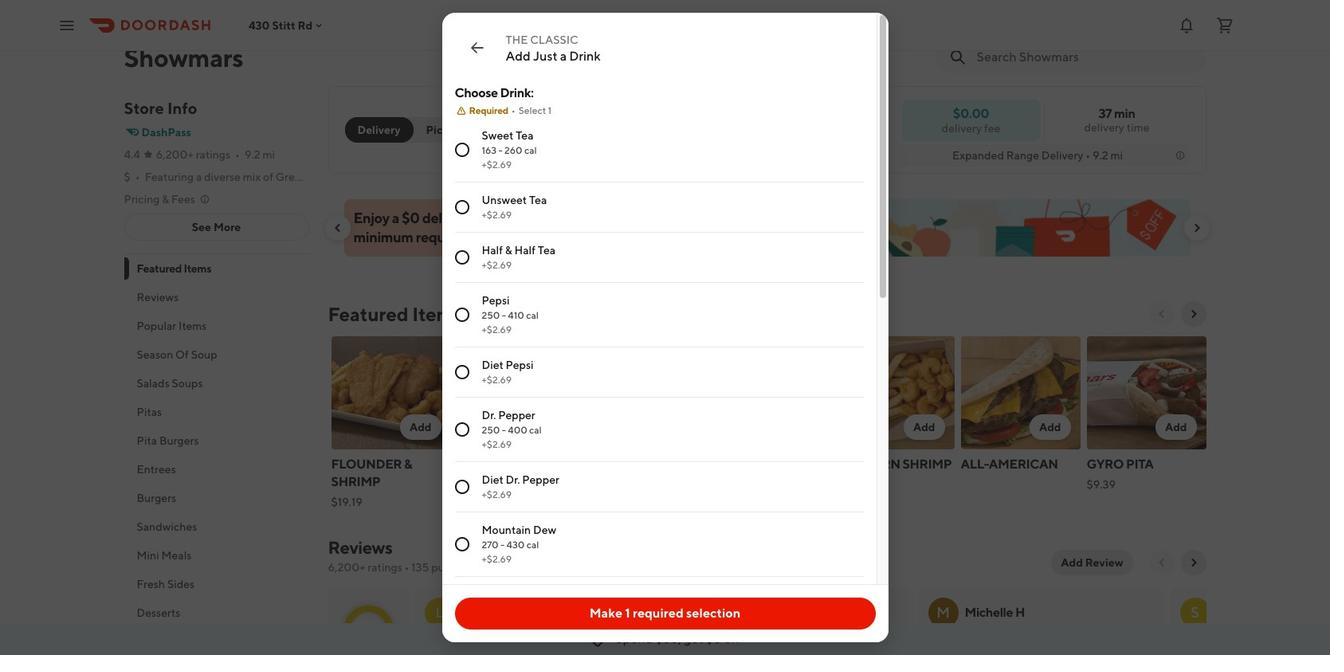 Task type: vqa. For each thing, say whether or not it's contained in the screenshot.
delivery within the '37 min delivery time'
yes



Task type: locate. For each thing, give the bounding box(es) containing it.
+$2.69 inside unsweet tea +$2.69
[[482, 209, 512, 221]]

1 horizontal spatial fee
[[985, 122, 1001, 134]]

range
[[1007, 149, 1040, 162]]

shrimp left "all-"
[[903, 457, 952, 472]]

0 horizontal spatial the
[[506, 33, 528, 46]]

6 +$2.69 from the top
[[482, 439, 512, 451]]

10 photos
[[1137, 0, 1188, 13]]

5 +$2.69 from the top
[[482, 374, 512, 386]]

enjoy a $0 delivery fee on your first order, $5 subtotal minimum required.
[[354, 210, 685, 246]]

soups
[[172, 377, 203, 390]]

featured up popular
[[137, 262, 182, 275]]

mi right 6,200+ ratings • on the top
[[263, 148, 275, 161]]

tea up 260
[[516, 129, 534, 142]]

0 vertical spatial 4.4
[[124, 148, 140, 161]]

shrimp inside flounder & shrimp $19.19
[[331, 474, 381, 490]]

reviews
[[137, 291, 179, 304], [328, 537, 393, 558]]

reviews down $19.19
[[328, 537, 393, 558]]

1 vertical spatial diet
[[482, 474, 504, 486]]

gyro pita image
[[1087, 337, 1207, 450]]

1 vertical spatial shrimp
[[331, 474, 381, 490]]

0 vertical spatial fee
[[985, 122, 1001, 134]]

+$2.69 inside pepsi 250 - 410 cal +$2.69
[[482, 324, 512, 336]]

0 vertical spatial burgers
[[159, 435, 199, 447]]

tea down first on the left of page
[[538, 244, 556, 257]]

order,
[[575, 210, 611, 226]]

Pickup radio
[[404, 117, 475, 143]]

• down drink:
[[512, 104, 516, 116]]

delivery left time
[[1085, 121, 1125, 134]]

the inside the classic add just a drink
[[506, 33, 528, 46]]

mi
[[263, 148, 275, 161], [1111, 149, 1124, 162]]

- inside mountain dew 270 - 430 cal +$2.69
[[501, 539, 505, 551]]

1 doordash from the left
[[533, 636, 577, 647]]

popcorn
[[835, 457, 901, 472]]

delivery left pickup option
[[358, 124, 401, 136]]

6,200+
[[156, 148, 194, 161], [328, 561, 366, 574]]

6,200+ down dashpass
[[156, 148, 194, 161]]

1 horizontal spatial half
[[515, 244, 536, 257]]

the classic button
[[706, 333, 832, 480]]

• down 37 min delivery time
[[1086, 149, 1091, 162]]

classic inside button
[[736, 457, 790, 472]]

pepper inside diet dr. pepper +$2.69
[[523, 474, 560, 486]]

burgers down entrees
[[137, 492, 176, 505]]

1 inside button
[[625, 606, 631, 621]]

h
[[1016, 605, 1025, 620]]

1 vertical spatial pepsi
[[506, 359, 534, 372]]

&
[[162, 193, 169, 206], [505, 244, 513, 257], [404, 457, 412, 472]]

0 vertical spatial previous button of carousel image
[[331, 222, 344, 234]]

3 +$2.69 from the top
[[482, 259, 512, 271]]

items left pepsi 250 - 410 cal +$2.69
[[412, 303, 462, 325]]

1 inside choose drink: group
[[548, 104, 552, 116]]

fee
[[985, 122, 1001, 134], [475, 210, 495, 226]]

pickup
[[426, 124, 462, 136]]

popcorn shrimp image
[[835, 337, 955, 450]]

0 horizontal spatial &
[[162, 193, 169, 206]]

0 horizontal spatial • doordash order
[[527, 636, 605, 647]]

pepsi
[[482, 294, 510, 307], [506, 359, 534, 372]]

None radio
[[455, 250, 469, 265], [455, 308, 469, 322], [455, 365, 469, 380], [455, 537, 469, 552], [455, 250, 469, 265], [455, 308, 469, 322], [455, 365, 469, 380], [455, 537, 469, 552]]

$0.00
[[954, 106, 990, 121]]

& right flounder
[[404, 457, 412, 472]]

previous button of carousel image
[[331, 222, 344, 234], [1156, 308, 1169, 321]]

pita burgers button
[[124, 427, 309, 455]]

0 vertical spatial 1
[[548, 104, 552, 116]]

37 min delivery time
[[1085, 106, 1150, 134]]

0 vertical spatial classic
[[530, 33, 579, 46]]

250 left 410
[[482, 309, 500, 321]]

2 horizontal spatial delivery
[[1085, 121, 1125, 134]]

1 right the select
[[548, 104, 552, 116]]

0 horizontal spatial classic
[[530, 33, 579, 46]]

cal inside mountain dew 270 - 430 cal +$2.69
[[527, 539, 539, 551]]

- for dr.
[[502, 424, 506, 436]]

store
[[124, 99, 164, 117]]

0 vertical spatial &
[[162, 193, 169, 206]]

featured items down minimum
[[328, 303, 462, 325]]

the classic
[[709, 457, 790, 472]]

0 horizontal spatial featured
[[137, 262, 182, 275]]

2 horizontal spatial &
[[505, 244, 513, 257]]

entrees
[[137, 463, 176, 476]]

0 horizontal spatial delivery
[[422, 210, 473, 226]]

1 horizontal spatial ratings
[[368, 561, 402, 574]]

1 vertical spatial 430
[[507, 539, 525, 551]]

0 vertical spatial a
[[560, 49, 567, 64]]

order for l
[[579, 636, 605, 647]]

gyro
[[1087, 457, 1124, 472]]

•
[[512, 104, 516, 116], [235, 148, 240, 161], [1086, 149, 1091, 162], [135, 171, 140, 183], [405, 561, 409, 574], [527, 636, 531, 647], [779, 636, 784, 647]]

add for popcorn shrimp
[[914, 421, 936, 434]]

- right the 163
[[499, 144, 503, 156]]

9.2 right 6,200+ ratings • on the top
[[245, 148, 260, 161]]

• right $
[[135, 171, 140, 183]]

pita burgers
[[137, 435, 199, 447]]

reviews up popular
[[137, 291, 179, 304]]

the inside button
[[709, 457, 734, 472]]

burgers
[[159, 435, 199, 447], [137, 492, 176, 505]]

0 vertical spatial $5
[[614, 210, 631, 226]]

1 vertical spatial delivery
[[1042, 149, 1084, 162]]

& inside button
[[162, 193, 169, 206]]

see more
[[192, 221, 241, 234]]

dr. down famous
[[506, 474, 520, 486]]

see more button
[[125, 215, 308, 240]]

1 diet from the top
[[482, 359, 504, 372]]

add button for gyro pita
[[1156, 415, 1197, 440]]

1
[[548, 104, 552, 116], [625, 606, 631, 621]]

order
[[579, 636, 605, 647], [831, 636, 857, 647]]

0 horizontal spatial shrimp
[[331, 474, 381, 490]]

2 vertical spatial tea
[[538, 244, 556, 257]]

reviews button
[[124, 283, 309, 312]]

classic down the classic image
[[736, 457, 790, 472]]

add
[[506, 49, 531, 64], [410, 421, 432, 434], [536, 421, 558, 434], [914, 421, 936, 434], [1040, 421, 1062, 434], [1166, 421, 1188, 434], [1062, 557, 1084, 569]]

+$2.69 inside dr. pepper 250 - 400 cal +$2.69
[[482, 439, 512, 451]]

1 vertical spatial 250
[[482, 424, 500, 436]]

& down the on
[[505, 244, 513, 257]]

1 horizontal spatial 6,200+
[[328, 561, 366, 574]]

0 horizontal spatial half
[[482, 244, 503, 257]]

1 horizontal spatial 9.2
[[1093, 149, 1109, 162]]

2 • doordash order from the left
[[779, 636, 857, 647]]

half down your
[[515, 244, 536, 257]]

burgers right pita
[[159, 435, 199, 447]]

diet inside diet dr. pepper +$2.69
[[482, 474, 504, 486]]

the for the classic add just a drink
[[506, 33, 528, 46]]

make 1 required selection
[[590, 606, 741, 621]]

0 horizontal spatial a
[[392, 210, 399, 226]]

1 • doordash order from the left
[[527, 636, 605, 647]]

half
[[482, 244, 503, 257], [515, 244, 536, 257]]

1 horizontal spatial a
[[560, 49, 567, 64]]

1 horizontal spatial doordash
[[785, 636, 829, 647]]

tea inside sweet tea 163 - 260 cal +$2.69
[[516, 129, 534, 142]]

0 vertical spatial pepsi
[[482, 294, 510, 307]]

2 diet from the top
[[482, 474, 504, 486]]

2 order from the left
[[831, 636, 857, 647]]

4 add button from the left
[[1030, 415, 1071, 440]]

reviews inside the reviews 6,200+ ratings • 135 public reviews
[[328, 537, 393, 558]]

1 horizontal spatial 430
[[507, 539, 525, 551]]

delivery
[[1085, 121, 1125, 134], [942, 122, 983, 134], [422, 210, 473, 226]]

add review
[[1062, 557, 1124, 569]]

diet inside diet pepsi +$2.69
[[482, 359, 504, 372]]

1 vertical spatial 6,200+
[[328, 561, 366, 574]]

$5
[[614, 210, 631, 226], [706, 632, 722, 647]]

rd
[[298, 19, 313, 31]]

& inside 'half & half tea +$2.69'
[[505, 244, 513, 257]]

fee left the on
[[475, 210, 495, 226]]

1 horizontal spatial the
[[709, 457, 734, 472]]

5 add button from the left
[[1156, 415, 1197, 440]]

fresh sides
[[137, 578, 195, 591]]

- right 270
[[501, 539, 505, 551]]

diet
[[482, 359, 504, 372], [482, 474, 504, 486]]

1 right make at the left bottom of page
[[625, 606, 631, 621]]

selection
[[687, 606, 741, 621]]

fee down $0.00
[[985, 122, 1001, 134]]

ratings left the 9.2 mi
[[196, 148, 230, 161]]

cal right 260
[[525, 144, 537, 156]]

1 vertical spatial the
[[709, 457, 734, 472]]

shrimp down flounder
[[331, 474, 381, 490]]

pepsi up 410
[[482, 294, 510, 307]]

tea up your
[[529, 194, 547, 207]]

showmars
[[124, 42, 243, 73]]

featured down minimum
[[328, 303, 409, 325]]

0 vertical spatial delivery
[[358, 124, 401, 136]]

select
[[519, 104, 546, 116]]

- left 400
[[502, 424, 506, 436]]

pitas button
[[124, 398, 309, 427]]

see
[[192, 221, 211, 234]]

& for flounder
[[404, 457, 412, 472]]

1 horizontal spatial featured
[[328, 303, 409, 325]]

1 horizontal spatial &
[[404, 457, 412, 472]]

1 horizontal spatial classic
[[736, 457, 790, 472]]

1 vertical spatial 1
[[625, 606, 631, 621]]

add for all-american
[[1040, 421, 1062, 434]]

required
[[469, 104, 509, 116]]

• inside the reviews 6,200+ ratings • 135 public reviews
[[405, 561, 409, 574]]

on
[[498, 210, 514, 226]]

0 vertical spatial featured items
[[137, 262, 211, 275]]

diet down pepsi 250 - 410 cal +$2.69
[[482, 359, 504, 372]]

the classic add just a drink
[[506, 33, 601, 64]]

250 inside pepsi 250 - 410 cal +$2.69
[[482, 309, 500, 321]]

0 horizontal spatial 1
[[548, 104, 552, 116]]

dr. inside diet dr. pepper +$2.69
[[506, 474, 520, 486]]

- left 410
[[502, 309, 506, 321]]

1 vertical spatial previous button of carousel image
[[1156, 308, 1169, 321]]

0 vertical spatial diet
[[482, 359, 504, 372]]

5/17/23
[[492, 636, 526, 647]]

open menu image
[[57, 16, 77, 35]]

a
[[560, 49, 567, 64], [392, 210, 399, 226]]

• doordash order for b
[[779, 636, 857, 647]]

0 horizontal spatial doordash
[[533, 636, 577, 647]]

a left $0
[[392, 210, 399, 226]]

• doordash order for l
[[527, 636, 605, 647]]

$0
[[402, 210, 420, 226]]

delivery inside enjoy a $0 delivery fee on your first order, $5 subtotal minimum required.
[[422, 210, 473, 226]]

1 vertical spatial classic
[[736, 457, 790, 472]]

featured items
[[137, 262, 211, 275], [328, 303, 462, 325]]

1 vertical spatial next button of carousel image
[[1188, 308, 1200, 321]]

1 horizontal spatial previous button of carousel image
[[1156, 308, 1169, 321]]

0 vertical spatial tea
[[516, 129, 534, 142]]

add button for world famous fish sandwich
[[526, 415, 567, 440]]

add for flounder & shrimp
[[410, 421, 432, 434]]

-
[[499, 144, 503, 156], [502, 309, 506, 321], [502, 424, 506, 436], [501, 539, 505, 551]]

famous
[[509, 457, 564, 472]]

+$2.69 inside 'half & half tea +$2.69'
[[482, 259, 512, 271]]

the for the classic
[[709, 457, 734, 472]]

0 horizontal spatial dr.
[[482, 409, 496, 422]]

cal inside sweet tea 163 - 260 cal +$2.69
[[525, 144, 537, 156]]

pepper up 400
[[499, 409, 536, 422]]

reviews inside button
[[137, 291, 179, 304]]

unsweet
[[482, 194, 527, 207]]

cal right 410
[[526, 309, 539, 321]]

half down the on
[[482, 244, 503, 257]]

2 add button from the left
[[526, 415, 567, 440]]

a inside enjoy a $0 delivery fee on your first order, $5 subtotal minimum required.
[[392, 210, 399, 226]]

world famous fish sandwich $8.39
[[457, 457, 564, 509]]

cal right 400
[[530, 424, 542, 436]]

2/18/23
[[744, 636, 778, 647]]

1 vertical spatial reviews
[[328, 537, 393, 558]]

next button of carousel image
[[1191, 222, 1204, 234], [1188, 308, 1200, 321]]

1 vertical spatial featured
[[328, 303, 409, 325]]

dr. down diet pepsi +$2.69
[[482, 409, 496, 422]]

cal for tea
[[525, 144, 537, 156]]

0 vertical spatial 430
[[249, 19, 270, 31]]

• doordash order
[[527, 636, 605, 647], [779, 636, 857, 647]]

world famous fish sandwich image
[[457, 337, 577, 450]]

0 horizontal spatial reviews
[[137, 291, 179, 304]]

classic inside the classic add just a drink
[[530, 33, 579, 46]]

flounder & shrimp image
[[331, 337, 451, 450]]

notification bell image
[[1178, 16, 1197, 35]]

0 vertical spatial dr.
[[482, 409, 496, 422]]

1 horizontal spatial 4.4
[[357, 622, 380, 640]]

add inside the classic add just a drink
[[506, 49, 531, 64]]

all american image
[[961, 337, 1081, 450]]

doordash right 2/18/23
[[785, 636, 829, 647]]

items inside featured items heading
[[412, 303, 462, 325]]

7 +$2.69 from the top
[[482, 489, 512, 501]]

brittany j
[[713, 605, 767, 620]]

cal
[[525, 144, 537, 156], [526, 309, 539, 321], [530, 424, 542, 436], [527, 539, 539, 551]]

1 horizontal spatial dr.
[[506, 474, 520, 486]]

delivery right range
[[1042, 149, 1084, 162]]

0 horizontal spatial fee
[[475, 210, 495, 226]]

430 left stitt
[[249, 19, 270, 31]]

tea
[[516, 129, 534, 142], [529, 194, 547, 207], [538, 244, 556, 257]]

1 horizontal spatial reviews
[[328, 537, 393, 558]]

1 horizontal spatial 1
[[625, 606, 631, 621]]

lashanda d
[[461, 605, 529, 620]]

0 vertical spatial 250
[[482, 309, 500, 321]]

1 horizontal spatial shrimp
[[903, 457, 952, 472]]

1 horizontal spatial delivery
[[942, 122, 983, 134]]

featured inside heading
[[328, 303, 409, 325]]

0 vertical spatial ratings
[[196, 148, 230, 161]]

• right 2/18/23
[[779, 636, 784, 647]]

0 horizontal spatial order
[[579, 636, 605, 647]]

add for gyro pita
[[1166, 421, 1188, 434]]

a right just
[[560, 49, 567, 64]]

sandwiches
[[137, 521, 197, 533]]

classic up just
[[530, 33, 579, 46]]

sweet
[[482, 129, 514, 142]]

4 +$2.69 from the top
[[482, 324, 512, 336]]

1 vertical spatial pepper
[[523, 474, 560, 486]]

1 order from the left
[[579, 636, 605, 647]]

0 vertical spatial the
[[506, 33, 528, 46]]

1 vertical spatial a
[[392, 210, 399, 226]]

0 horizontal spatial $5
[[614, 210, 631, 226]]

first
[[548, 210, 572, 226]]

- inside sweet tea 163 - 260 cal +$2.69
[[499, 144, 503, 156]]

items up of
[[179, 320, 207, 333]]

delivery up required.
[[422, 210, 473, 226]]

mi down 37 min delivery time
[[1111, 149, 1124, 162]]

fee inside $0.00 delivery fee
[[985, 122, 1001, 134]]

the
[[506, 33, 528, 46], [709, 457, 734, 472]]

2 +$2.69 from the top
[[482, 209, 512, 221]]

9.2 down 37 min delivery time
[[1093, 149, 1109, 162]]

burgers inside button
[[137, 492, 176, 505]]

3 add button from the left
[[904, 415, 945, 440]]

0 vertical spatial 6,200+
[[156, 148, 194, 161]]

0 horizontal spatial previous button of carousel image
[[331, 222, 344, 234]]

salads
[[137, 377, 170, 390]]

0 vertical spatial pepper
[[499, 409, 536, 422]]

1 +$2.69 from the top
[[482, 159, 512, 171]]

1 vertical spatial tea
[[529, 194, 547, 207]]

tea inside unsweet tea +$2.69
[[529, 194, 547, 207]]

430 down 'mountain'
[[507, 539, 525, 551]]

featured items down "see"
[[137, 262, 211, 275]]

$5 left off
[[706, 632, 722, 647]]

1 vertical spatial ratings
[[368, 561, 402, 574]]

& left fees at the top left of page
[[162, 193, 169, 206]]

$5 right order,
[[614, 210, 631, 226]]

1 250 from the top
[[482, 309, 500, 321]]

1 vertical spatial &
[[505, 244, 513, 257]]

add button for popcorn shrimp
[[904, 415, 945, 440]]

calabash shrimp* button
[[580, 333, 706, 520]]

1 vertical spatial 4.4
[[357, 622, 380, 640]]

salads soups
[[137, 377, 203, 390]]

• doordash order right 2/18/23
[[779, 636, 857, 647]]

None radio
[[455, 143, 469, 157], [455, 200, 469, 215], [455, 423, 469, 437], [455, 480, 469, 494], [455, 143, 469, 157], [455, 200, 469, 215], [455, 423, 469, 437], [455, 480, 469, 494]]

add button
[[400, 415, 441, 440], [526, 415, 567, 440], [904, 415, 945, 440], [1030, 415, 1071, 440], [1156, 415, 1197, 440]]

& inside flounder & shrimp $19.19
[[404, 457, 412, 472]]

entrees button
[[124, 455, 309, 484]]

cal for pepper
[[530, 424, 542, 436]]

1 horizontal spatial featured items
[[328, 303, 462, 325]]

0 horizontal spatial featured items
[[137, 262, 211, 275]]

- inside dr. pepper 250 - 400 cal +$2.69
[[502, 424, 506, 436]]

mountain dew 270 - 430 cal +$2.69
[[482, 524, 557, 565]]

1 horizontal spatial • doordash order
[[779, 636, 857, 647]]

ratings down the reviews link at the left bottom of page
[[368, 561, 402, 574]]

• doordash order down make at the left bottom of page
[[527, 636, 605, 647]]

cal for dew
[[527, 539, 539, 551]]

calabash shrimp* image
[[583, 337, 703, 450]]

pricing & fees
[[124, 193, 195, 206]]

add button for all-american
[[1030, 415, 1071, 440]]

250 left 400
[[482, 424, 500, 436]]

• left "135"
[[405, 561, 409, 574]]

s
[[1191, 604, 1200, 621]]

cal inside dr. pepper 250 - 400 cal +$2.69
[[530, 424, 542, 436]]

2 doordash from the left
[[785, 636, 829, 647]]

2 250 from the top
[[482, 424, 500, 436]]

135
[[412, 561, 429, 574]]

pepsi down 410
[[506, 359, 534, 372]]

1 add button from the left
[[400, 415, 441, 440]]

2 vertical spatial &
[[404, 457, 412, 472]]

cal down "dew"
[[527, 539, 539, 551]]

all-american
[[961, 457, 1059, 472]]

1 vertical spatial fee
[[475, 210, 495, 226]]

0 vertical spatial next button of carousel image
[[1191, 222, 1204, 234]]

1 vertical spatial burgers
[[137, 492, 176, 505]]

0 vertical spatial reviews
[[137, 291, 179, 304]]

shrimp
[[903, 457, 952, 472], [331, 474, 381, 490]]

delivery down $0.00
[[942, 122, 983, 134]]

250
[[482, 309, 500, 321], [482, 424, 500, 436]]

pepper down famous
[[523, 474, 560, 486]]

37
[[1099, 106, 1112, 121]]

Item Search search field
[[977, 49, 1194, 66]]

dialog
[[442, 13, 889, 655]]

6,200+ down the reviews link at the left bottom of page
[[328, 561, 366, 574]]

0 horizontal spatial delivery
[[358, 124, 401, 136]]

1 vertical spatial dr.
[[506, 474, 520, 486]]

diet down world
[[482, 474, 504, 486]]

- for sweet
[[499, 144, 503, 156]]

8 +$2.69 from the top
[[482, 553, 512, 565]]

doordash right 5/17/23
[[533, 636, 577, 647]]

430
[[249, 19, 270, 31], [507, 539, 525, 551]]



Task type: describe. For each thing, give the bounding box(es) containing it.
pitas
[[137, 406, 162, 419]]

+$2.69 inside diet dr. pepper +$2.69
[[482, 489, 512, 501]]

- for mountain
[[501, 539, 505, 551]]

m
[[937, 604, 950, 621]]

diet dr. pepper +$2.69
[[482, 474, 560, 501]]

info
[[167, 99, 197, 117]]

michelle
[[965, 605, 1014, 620]]

0 horizontal spatial mi
[[263, 148, 275, 161]]

+$2.69 inside sweet tea 163 - 260 cal +$2.69
[[482, 159, 512, 171]]

expanded range delivery • 9.2 mi image
[[1174, 149, 1187, 162]]

10 photos button
[[1111, 0, 1197, 19]]

l
[[436, 604, 444, 621]]

0 horizontal spatial 9.2
[[245, 148, 260, 161]]

previous image
[[1156, 557, 1169, 569]]

2 half from the left
[[515, 244, 536, 257]]

400
[[508, 424, 528, 436]]

$19.19
[[331, 496, 363, 509]]

0 horizontal spatial 430
[[249, 19, 270, 31]]

diet for diet dr. pepper
[[482, 474, 504, 486]]

Delivery radio
[[345, 117, 413, 143]]

0 horizontal spatial 4.4
[[124, 148, 140, 161]]

+$2.69 inside mountain dew 270 - 430 cal +$2.69
[[482, 553, 512, 565]]

american
[[989, 457, 1059, 472]]

flounder
[[331, 457, 402, 472]]

$0.00 delivery fee
[[942, 106, 1001, 134]]

reviews for reviews 6,200+ ratings • 135 public reviews
[[328, 537, 393, 558]]

$8.39
[[457, 496, 486, 509]]

- inside pepsi 250 - 410 cal +$2.69
[[502, 309, 506, 321]]

fish
[[457, 474, 486, 490]]

world
[[457, 457, 506, 472]]

0 horizontal spatial 6,200+
[[156, 148, 194, 161]]

make
[[590, 606, 623, 621]]

season
[[137, 348, 173, 361]]

pita
[[137, 435, 157, 447]]

reviews for reviews
[[137, 291, 179, 304]]

off
[[724, 632, 741, 647]]

fee inside enjoy a $0 delivery fee on your first order, $5 subtotal minimum required.
[[475, 210, 495, 226]]

the classic image
[[709, 337, 829, 450]]

add for world famous fish sandwich
[[536, 421, 558, 434]]

stitt
[[272, 19, 296, 31]]

reviews
[[465, 561, 504, 574]]

tea for sweet
[[516, 129, 534, 142]]

ratings inside the reviews 6,200+ ratings • 135 public reviews
[[368, 561, 402, 574]]

featured items heading
[[328, 301, 462, 327]]

6,200+ inside the reviews 6,200+ ratings • 135 public reviews
[[328, 561, 366, 574]]

flounder & shrimp $19.19
[[331, 457, 412, 509]]

make 1 required selection button
[[455, 598, 876, 630]]

min
[[1115, 106, 1136, 121]]

mini meals
[[137, 549, 192, 562]]

required
[[633, 606, 684, 621]]

items up 'reviews' button
[[184, 262, 211, 275]]

163
[[482, 144, 497, 156]]

pricing & fees button
[[124, 191, 211, 207]]

sides
[[167, 578, 195, 591]]

order for b
[[831, 636, 857, 647]]

diet pepsi +$2.69
[[482, 359, 534, 386]]

tea for unsweet
[[529, 194, 547, 207]]

dr. inside dr. pepper 250 - 400 cal +$2.69
[[482, 409, 496, 422]]

1 vertical spatial $5
[[706, 632, 722, 647]]

dialog containing add just a drink
[[442, 13, 889, 655]]

enjoy
[[354, 210, 390, 226]]

drink:
[[500, 85, 534, 100]]

cal inside pepsi 250 - 410 cal +$2.69
[[526, 309, 539, 321]]

popular
[[137, 320, 176, 333]]

430 stitt rd
[[249, 19, 313, 31]]

• left the 9.2 mi
[[235, 148, 240, 161]]

0 vertical spatial shrimp
[[903, 457, 952, 472]]

add button for flounder & shrimp
[[400, 415, 441, 440]]

of
[[175, 348, 189, 361]]

$ •
[[124, 171, 140, 183]]

250 inside dr. pepper 250 - 400 cal +$2.69
[[482, 424, 500, 436]]

0 items, open order cart image
[[1216, 16, 1235, 35]]

classic for the classic add just a drink
[[530, 33, 579, 46]]

pepsi inside diet pepsi +$2.69
[[506, 359, 534, 372]]

1 horizontal spatial delivery
[[1042, 149, 1084, 162]]

+$2.69 inside diet pepsi +$2.69
[[482, 374, 512, 386]]

mountain
[[482, 524, 531, 537]]

& for pricing
[[162, 193, 169, 206]]

classic for the classic
[[736, 457, 790, 472]]

1 half from the left
[[482, 244, 503, 257]]

reviews 6,200+ ratings • 135 public reviews
[[328, 537, 504, 574]]

& for half
[[505, 244, 513, 257]]

time
[[1127, 121, 1150, 134]]

meals
[[161, 549, 192, 562]]

brittany
[[713, 605, 759, 620]]

$5 inside enjoy a $0 delivery fee on your first order, $5 subtotal minimum required.
[[614, 210, 631, 226]]

$9.39
[[1087, 478, 1116, 491]]

diet for diet pepsi
[[482, 359, 504, 372]]

drink
[[570, 49, 601, 64]]

all-
[[961, 457, 989, 472]]

your
[[517, 210, 545, 226]]

photos
[[1152, 0, 1188, 13]]

gyro pita $9.39
[[1087, 457, 1154, 491]]

pepsi inside pepsi 250 - 410 cal +$2.69
[[482, 294, 510, 307]]

0 horizontal spatial ratings
[[196, 148, 230, 161]]

popular items
[[137, 320, 207, 333]]

spend $35, get $5 off
[[616, 632, 741, 647]]

minimum
[[354, 229, 414, 246]]

• right 5/17/23
[[527, 636, 531, 647]]

430 inside mountain dew 270 - 430 cal +$2.69
[[507, 539, 525, 551]]

pita
[[1127, 457, 1154, 472]]

pricing
[[124, 193, 160, 206]]

burgers inside button
[[159, 435, 199, 447]]

1 horizontal spatial mi
[[1111, 149, 1124, 162]]

a inside the classic add just a drink
[[560, 49, 567, 64]]

sweet tea 163 - 260 cal +$2.69
[[482, 129, 537, 171]]

popular items button
[[124, 312, 309, 340]]

salads soups button
[[124, 369, 309, 398]]

doordash for l
[[533, 636, 577, 647]]

more
[[214, 221, 241, 234]]

delivery inside 37 min delivery time
[[1085, 121, 1125, 134]]

1 vertical spatial featured items
[[328, 303, 462, 325]]

fresh
[[137, 578, 165, 591]]

10
[[1137, 0, 1149, 13]]

order methods option group
[[345, 117, 475, 143]]

delivery inside option
[[358, 124, 401, 136]]

next image
[[1188, 557, 1200, 569]]

0 vertical spatial featured
[[137, 262, 182, 275]]

tea inside 'half & half tea +$2.69'
[[538, 244, 556, 257]]

• inside choose drink: group
[[512, 104, 516, 116]]

260
[[505, 144, 523, 156]]

pepper inside dr. pepper 250 - 400 cal +$2.69
[[499, 409, 536, 422]]

doordash for b
[[785, 636, 829, 647]]

b
[[687, 604, 697, 621]]

delivery inside $0.00 delivery fee
[[942, 122, 983, 134]]

get
[[684, 632, 704, 647]]

calabash
[[583, 457, 652, 472]]

items inside popular items button
[[179, 320, 207, 333]]

back image
[[468, 38, 487, 57]]

410
[[508, 309, 525, 321]]

$35,
[[656, 632, 682, 647]]

expanded
[[953, 149, 1005, 162]]

$
[[124, 171, 131, 183]]

select promotional banner element
[[745, 257, 790, 285]]

dashpass
[[142, 126, 191, 139]]

expanded range delivery • 9.2 mi
[[953, 149, 1124, 162]]

spend
[[616, 632, 653, 647]]

6,200+ ratings •
[[156, 148, 240, 161]]

lashanda
[[461, 605, 517, 620]]

sandwiches button
[[124, 513, 309, 541]]

burgers button
[[124, 484, 309, 513]]

choose drink: group
[[455, 85, 864, 655]]

add review button
[[1052, 550, 1134, 576]]

• select 1
[[512, 104, 552, 116]]



